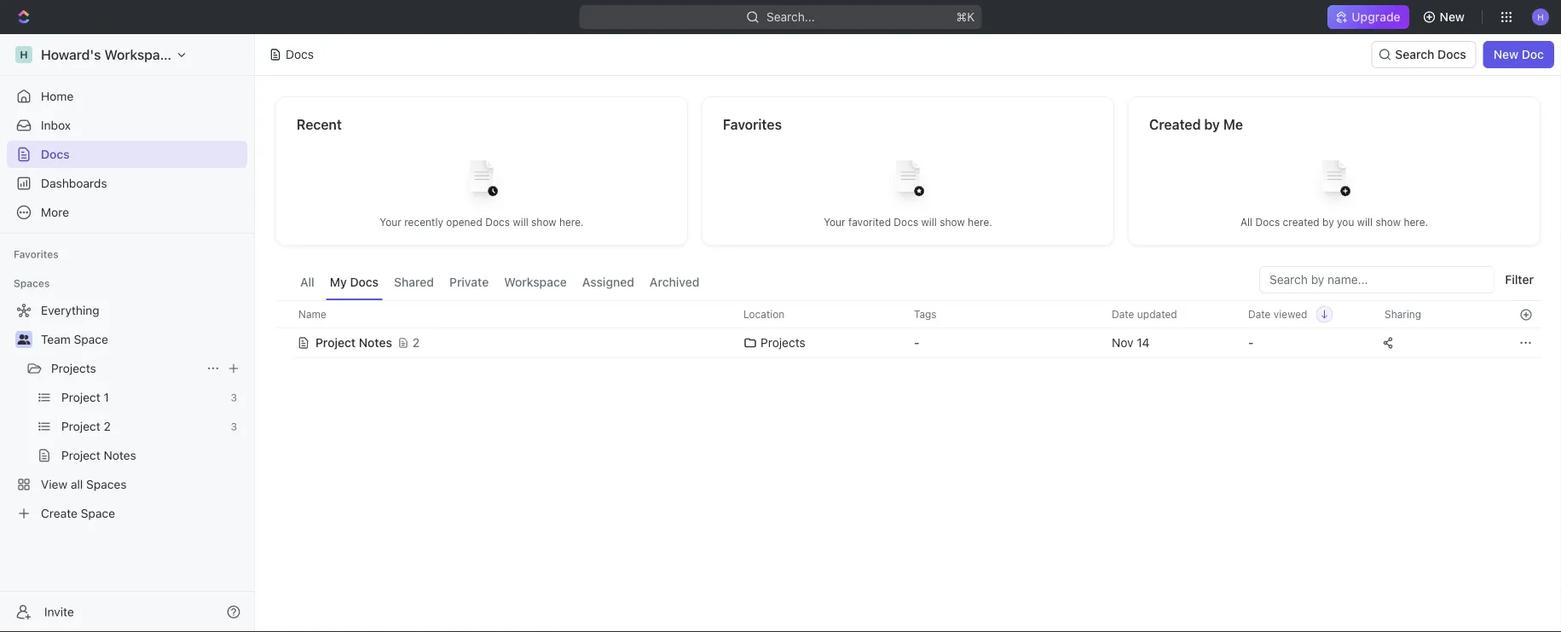 Task type: locate. For each thing, give the bounding box(es) containing it.
1 vertical spatial all
[[300, 275, 315, 289]]

1 vertical spatial workspace
[[504, 275, 567, 289]]

no favorited docs image
[[874, 147, 943, 215]]

project for the project notes link
[[61, 448, 100, 462]]

2 down 1
[[104, 419, 111, 433]]

project for project 2 link
[[61, 419, 100, 433]]

all
[[1241, 216, 1253, 228], [300, 275, 315, 289]]

2 down shared button
[[413, 336, 420, 350]]

0 vertical spatial space
[[74, 332, 108, 346]]

2 horizontal spatial here.
[[1404, 216, 1429, 228]]

2 date from the left
[[1249, 308, 1271, 320]]

create space link
[[7, 500, 244, 527]]

project left 1
[[61, 390, 100, 404]]

dashboards link
[[7, 170, 247, 197]]

2 horizontal spatial show
[[1376, 216, 1401, 228]]

project notes down name
[[316, 336, 392, 350]]

date viewed button
[[1239, 301, 1334, 328]]

search docs button
[[1372, 41, 1477, 68]]

sharing
[[1385, 308, 1422, 320]]

2 row from the top
[[276, 326, 1541, 360]]

row
[[276, 300, 1541, 328], [276, 326, 1541, 360]]

space
[[74, 332, 108, 346], [81, 506, 115, 520]]

1 your from the left
[[380, 216, 402, 228]]

show right you
[[1376, 216, 1401, 228]]

0 vertical spatial project notes
[[316, 336, 392, 350]]

date inside date updated button
[[1112, 308, 1135, 320]]

docs right favorited at the top
[[894, 216, 919, 228]]

1 horizontal spatial notes
[[359, 336, 392, 350]]

docs
[[286, 47, 314, 61], [1438, 47, 1467, 61], [41, 147, 70, 161], [486, 216, 510, 228], [894, 216, 919, 228], [1256, 216, 1280, 228], [350, 275, 379, 289]]

2 3 from the top
[[231, 421, 237, 432]]

1 vertical spatial 3
[[231, 421, 237, 432]]

1 vertical spatial notes
[[104, 448, 136, 462]]

tree containing everything
[[7, 297, 247, 527]]

project notes
[[316, 336, 392, 350], [61, 448, 136, 462]]

1 vertical spatial project notes
[[61, 448, 136, 462]]

inbox link
[[7, 112, 247, 139]]

will right you
[[1358, 216, 1373, 228]]

project 1 link
[[61, 384, 224, 411]]

0 vertical spatial new
[[1440, 10, 1465, 24]]

projects
[[761, 336, 806, 350], [51, 361, 96, 375]]

workspace right "private"
[[504, 275, 567, 289]]

1 vertical spatial favorites
[[14, 248, 59, 260]]

0 horizontal spatial spaces
[[14, 277, 50, 289]]

0 horizontal spatial workspace
[[104, 46, 175, 63]]

docs right my
[[350, 275, 379, 289]]

notes inside tree
[[104, 448, 136, 462]]

1 3 from the top
[[231, 392, 237, 403]]

view all spaces
[[41, 477, 127, 491]]

favorites
[[723, 116, 782, 133], [14, 248, 59, 260]]

2 here. from the left
[[968, 216, 993, 228]]

0 horizontal spatial new
[[1440, 10, 1465, 24]]

location
[[744, 308, 785, 320]]

date for date updated
[[1112, 308, 1135, 320]]

table containing project notes
[[276, 300, 1541, 360]]

project
[[316, 336, 356, 350], [61, 390, 100, 404], [61, 419, 100, 433], [61, 448, 100, 462]]

workspace inside button
[[504, 275, 567, 289]]

1 vertical spatial new
[[1494, 47, 1519, 61]]

0 horizontal spatial here.
[[560, 216, 584, 228]]

viewed
[[1274, 308, 1308, 320]]

show up the workspace button
[[531, 216, 557, 228]]

notes up view all spaces link
[[104, 448, 136, 462]]

0 vertical spatial projects
[[761, 336, 806, 350]]

user group image
[[17, 334, 30, 345]]

favorites button
[[7, 244, 65, 264]]

your
[[380, 216, 402, 228], [824, 216, 846, 228]]

projects down 'team space'
[[51, 361, 96, 375]]

create
[[41, 506, 78, 520]]

0 vertical spatial all
[[1241, 216, 1253, 228]]

show down no favorited docs image
[[940, 216, 965, 228]]

0 vertical spatial 3
[[231, 392, 237, 403]]

1 horizontal spatial here.
[[968, 216, 993, 228]]

3 here. from the left
[[1404, 216, 1429, 228]]

h
[[1538, 12, 1545, 22], [20, 49, 28, 61]]

shared button
[[390, 266, 438, 300]]

0 horizontal spatial -
[[914, 336, 920, 350]]

1 vertical spatial by
[[1323, 216, 1335, 228]]

new for new doc
[[1494, 47, 1519, 61]]

0 vertical spatial favorites
[[723, 116, 782, 133]]

projects link
[[51, 355, 200, 382]]

date inside date viewed button
[[1249, 308, 1271, 320]]

1 horizontal spatial show
[[940, 216, 965, 228]]

1 horizontal spatial workspace
[[504, 275, 567, 289]]

favorited
[[849, 216, 891, 228]]

no created by me docs image
[[1301, 147, 1369, 215]]

1 horizontal spatial -
[[1249, 336, 1254, 350]]

name
[[299, 308, 327, 320]]

your left recently
[[380, 216, 402, 228]]

me
[[1224, 116, 1244, 133]]

will
[[513, 216, 529, 228], [922, 216, 937, 228], [1358, 216, 1373, 228]]

date for date viewed
[[1249, 308, 1271, 320]]

0 vertical spatial h
[[1538, 12, 1545, 22]]

- down tags
[[914, 336, 920, 350]]

1 horizontal spatial your
[[824, 216, 846, 228]]

0 horizontal spatial show
[[531, 216, 557, 228]]

your left favorited at the top
[[824, 216, 846, 228]]

team
[[41, 332, 71, 346]]

by
[[1205, 116, 1221, 133], [1323, 216, 1335, 228]]

docs right search
[[1438, 47, 1467, 61]]

more button
[[7, 199, 247, 226]]

archived button
[[646, 266, 704, 300]]

project up view all spaces
[[61, 448, 100, 462]]

my docs button
[[326, 266, 383, 300]]

0 horizontal spatial favorites
[[14, 248, 59, 260]]

2 horizontal spatial will
[[1358, 216, 1373, 228]]

created
[[1150, 116, 1201, 133]]

date up "nov"
[[1112, 308, 1135, 320]]

workspace inside sidebar navigation
[[104, 46, 175, 63]]

doc
[[1522, 47, 1545, 61]]

all left the created
[[1241, 216, 1253, 228]]

docs up recent
[[286, 47, 314, 61]]

table
[[276, 300, 1541, 360]]

row containing project notes
[[276, 326, 1541, 360]]

1 date from the left
[[1112, 308, 1135, 320]]

project down project 1
[[61, 419, 100, 433]]

project inside 'link'
[[61, 390, 100, 404]]

0 horizontal spatial h
[[20, 49, 28, 61]]

projects down location
[[761, 336, 806, 350]]

will right opened at left top
[[513, 216, 529, 228]]

3
[[231, 392, 237, 403], [231, 421, 237, 432]]

0 vertical spatial 2
[[413, 336, 420, 350]]

filter
[[1506, 273, 1535, 287]]

h up doc on the top right of the page
[[1538, 12, 1545, 22]]

notes down my docs button
[[359, 336, 392, 350]]

new left doc on the top right of the page
[[1494, 47, 1519, 61]]

private button
[[445, 266, 493, 300]]

1 horizontal spatial new
[[1494, 47, 1519, 61]]

1 horizontal spatial h
[[1538, 12, 1545, 22]]

1 vertical spatial projects
[[51, 361, 96, 375]]

1 horizontal spatial favorites
[[723, 116, 782, 133]]

space down view all spaces
[[81, 506, 115, 520]]

docs inside docs link
[[41, 147, 70, 161]]

0 vertical spatial by
[[1205, 116, 1221, 133]]

docs right opened at left top
[[486, 216, 510, 228]]

1 horizontal spatial date
[[1249, 308, 1271, 320]]

create space
[[41, 506, 115, 520]]

all left my
[[300, 275, 315, 289]]

0 horizontal spatial project notes
[[61, 448, 136, 462]]

docs link
[[7, 141, 247, 168]]

1 row from the top
[[276, 300, 1541, 328]]

h left howard's
[[20, 49, 28, 61]]

date left viewed
[[1249, 308, 1271, 320]]

projects inside table
[[761, 336, 806, 350]]

new up search docs
[[1440, 10, 1465, 24]]

1 horizontal spatial projects
[[761, 336, 806, 350]]

workspace
[[104, 46, 175, 63], [504, 275, 567, 289]]

0 horizontal spatial all
[[300, 275, 315, 289]]

howard's workspace
[[41, 46, 175, 63]]

project notes inside sidebar navigation
[[61, 448, 136, 462]]

0 horizontal spatial by
[[1205, 116, 1221, 133]]

spaces right all at the bottom left of page
[[86, 477, 127, 491]]

project notes down project 2
[[61, 448, 136, 462]]

0 vertical spatial workspace
[[104, 46, 175, 63]]

0 horizontal spatial date
[[1112, 308, 1135, 320]]

- down the 'date viewed'
[[1249, 336, 1254, 350]]

3 for 1
[[231, 392, 237, 403]]

show
[[531, 216, 557, 228], [940, 216, 965, 228], [1376, 216, 1401, 228]]

all inside all button
[[300, 275, 315, 289]]

tab list
[[296, 266, 704, 300]]

0 horizontal spatial will
[[513, 216, 529, 228]]

1 horizontal spatial will
[[922, 216, 937, 228]]

3 show from the left
[[1376, 216, 1401, 228]]

1 horizontal spatial project notes
[[316, 336, 392, 350]]

new
[[1440, 10, 1465, 24], [1494, 47, 1519, 61]]

upgrade
[[1352, 10, 1401, 24]]

Search by name... text field
[[1270, 267, 1485, 293]]

1 vertical spatial 2
[[104, 419, 111, 433]]

0 horizontal spatial notes
[[104, 448, 136, 462]]

2 your from the left
[[824, 216, 846, 228]]

space right team
[[74, 332, 108, 346]]

1 horizontal spatial spaces
[[86, 477, 127, 491]]

docs down inbox
[[41, 147, 70, 161]]

0 vertical spatial notes
[[359, 336, 392, 350]]

0 horizontal spatial projects
[[51, 361, 96, 375]]

spaces down 'favorites' button
[[14, 277, 50, 289]]

0 horizontal spatial your
[[380, 216, 402, 228]]

search docs
[[1396, 47, 1467, 61]]

spaces
[[14, 277, 50, 289], [86, 477, 127, 491]]

1 vertical spatial h
[[20, 49, 28, 61]]

tree
[[7, 297, 247, 527]]

row containing name
[[276, 300, 1541, 328]]

will down no favorited docs image
[[922, 216, 937, 228]]

docs inside the search docs button
[[1438, 47, 1467, 61]]

1 horizontal spatial all
[[1241, 216, 1253, 228]]

tab list containing all
[[296, 266, 704, 300]]

everything
[[41, 303, 99, 317]]

workspace up home link
[[104, 46, 175, 63]]

0 horizontal spatial 2
[[104, 419, 111, 433]]

date updated button
[[1102, 301, 1188, 328]]

by left you
[[1323, 216, 1335, 228]]

date
[[1112, 308, 1135, 320], [1249, 308, 1271, 320]]

h inside dropdown button
[[1538, 12, 1545, 22]]

your for favorites
[[824, 216, 846, 228]]

project down name
[[316, 336, 356, 350]]

by left the me
[[1205, 116, 1221, 133]]

1 vertical spatial space
[[81, 506, 115, 520]]

notes
[[359, 336, 392, 350], [104, 448, 136, 462]]



Task type: vqa. For each thing, say whether or not it's contained in the screenshot.


Task type: describe. For each thing, give the bounding box(es) containing it.
new doc button
[[1484, 41, 1555, 68]]

new button
[[1416, 3, 1476, 31]]

project notes inside table
[[316, 336, 392, 350]]

tree inside sidebar navigation
[[7, 297, 247, 527]]

howard's workspace, , element
[[15, 46, 32, 63]]

project notes link
[[61, 442, 244, 469]]

upgrade link
[[1328, 5, 1410, 29]]

favorites inside 'favorites' button
[[14, 248, 59, 260]]

search...
[[767, 10, 815, 24]]

all button
[[296, 266, 319, 300]]

team space link
[[41, 326, 244, 353]]

view
[[41, 477, 67, 491]]

inbox
[[41, 118, 71, 132]]

dashboards
[[41, 176, 107, 190]]

your favorited docs will show here.
[[824, 216, 993, 228]]

created by me
[[1150, 116, 1244, 133]]

your recently opened docs will show here.
[[380, 216, 584, 228]]

private
[[450, 275, 489, 289]]

new for new
[[1440, 10, 1465, 24]]

nov 14
[[1112, 336, 1150, 350]]

opened
[[446, 216, 483, 228]]

2 - from the left
[[1249, 336, 1254, 350]]

project 2
[[61, 419, 111, 433]]

date viewed
[[1249, 308, 1308, 320]]

search
[[1396, 47, 1435, 61]]

3 for 2
[[231, 421, 237, 432]]

everything link
[[7, 297, 244, 324]]

all for all docs created by you will show here.
[[1241, 216, 1253, 228]]

1
[[104, 390, 109, 404]]

filter button
[[1499, 266, 1541, 293]]

2 will from the left
[[922, 216, 937, 228]]

sidebar navigation
[[0, 34, 258, 632]]

14
[[1137, 336, 1150, 350]]

1 vertical spatial spaces
[[86, 477, 127, 491]]

home
[[41, 89, 74, 103]]

1 here. from the left
[[560, 216, 584, 228]]

2 inside sidebar navigation
[[104, 419, 111, 433]]

your for recent
[[380, 216, 402, 228]]

project 1
[[61, 390, 109, 404]]

h button
[[1528, 3, 1555, 31]]

invite
[[44, 605, 74, 619]]

nov
[[1112, 336, 1134, 350]]

space for create space
[[81, 506, 115, 520]]

0 vertical spatial spaces
[[14, 277, 50, 289]]

filter button
[[1499, 266, 1541, 293]]

⌘k
[[957, 10, 975, 24]]

projects inside projects link
[[51, 361, 96, 375]]

updated
[[1138, 308, 1178, 320]]

assigned
[[582, 275, 635, 289]]

created
[[1283, 216, 1320, 228]]

shared
[[394, 275, 434, 289]]

team space
[[41, 332, 108, 346]]

more
[[41, 205, 69, 219]]

1 show from the left
[[531, 216, 557, 228]]

archived
[[650, 275, 700, 289]]

you
[[1338, 216, 1355, 228]]

workspace button
[[500, 266, 571, 300]]

recent
[[297, 116, 342, 133]]

docs inside my docs button
[[350, 275, 379, 289]]

project for project 1 'link'
[[61, 390, 100, 404]]

home link
[[7, 83, 247, 110]]

all for all
[[300, 275, 315, 289]]

all
[[71, 477, 83, 491]]

1 horizontal spatial 2
[[413, 336, 420, 350]]

1 horizontal spatial by
[[1323, 216, 1335, 228]]

assigned button
[[578, 266, 639, 300]]

2 show from the left
[[940, 216, 965, 228]]

h inside sidebar navigation
[[20, 49, 28, 61]]

new doc
[[1494, 47, 1545, 61]]

1 - from the left
[[914, 336, 920, 350]]

howard's
[[41, 46, 101, 63]]

tags
[[914, 308, 937, 320]]

docs left the created
[[1256, 216, 1280, 228]]

1 will from the left
[[513, 216, 529, 228]]

date updated
[[1112, 308, 1178, 320]]

notes inside row
[[359, 336, 392, 350]]

space for team space
[[74, 332, 108, 346]]

view all spaces link
[[7, 471, 244, 498]]

no recent docs image
[[448, 147, 516, 215]]

my
[[330, 275, 347, 289]]

my docs
[[330, 275, 379, 289]]

all docs created by you will show here.
[[1241, 216, 1429, 228]]

project 2 link
[[61, 413, 224, 440]]

3 will from the left
[[1358, 216, 1373, 228]]

recently
[[404, 216, 444, 228]]



